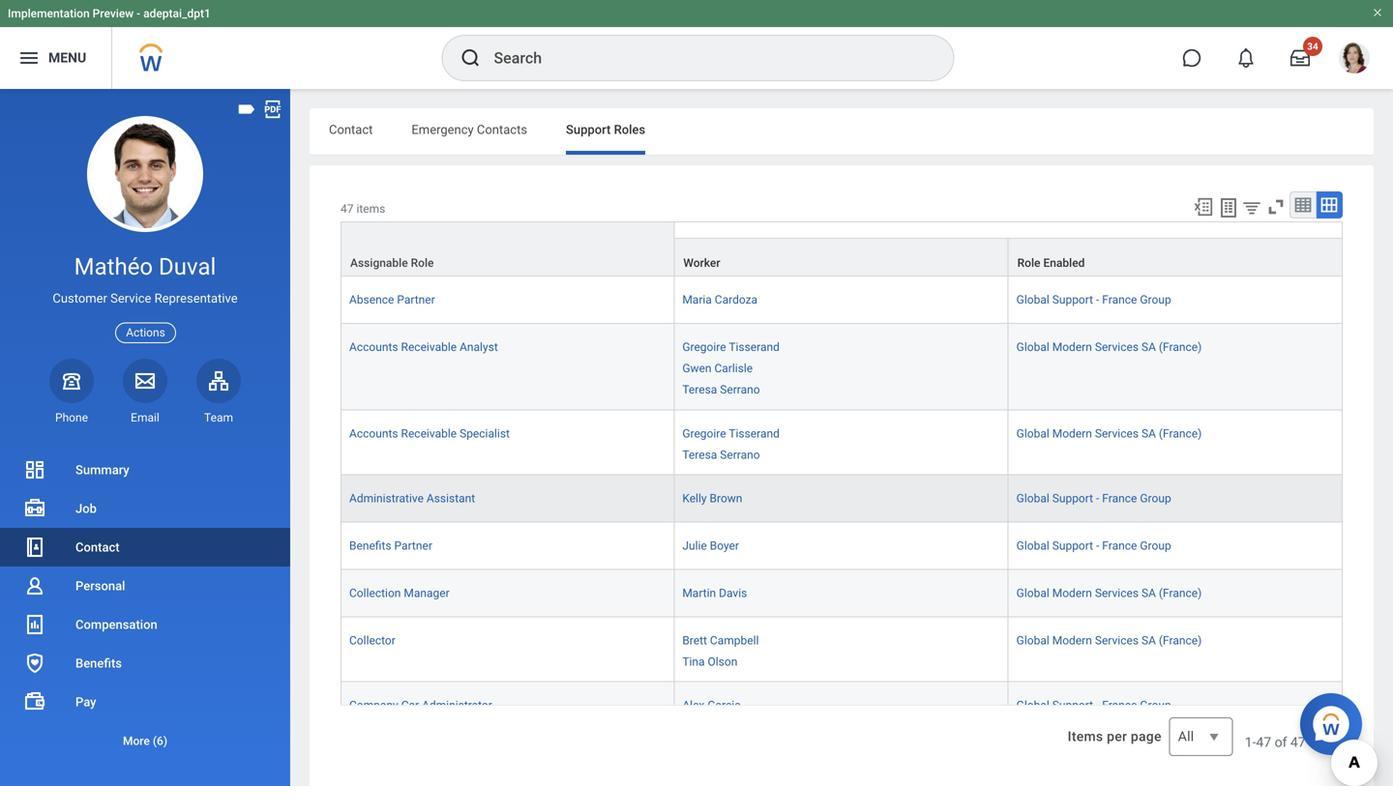 Task type: describe. For each thing, give the bounding box(es) containing it.
company
[[349, 699, 399, 713]]

accounts receivable analyst link
[[349, 337, 498, 354]]

customer service representative
[[53, 291, 238, 306]]

contact image
[[23, 536, 46, 559]]

1-
[[1245, 735, 1257, 751]]

collector link
[[349, 631, 396, 648]]

boyer
[[710, 540, 739, 553]]

teresa serrano for first teresa serrano link from the top
[[683, 384, 760, 397]]

global support - france group link for administrative assistant
[[1017, 488, 1172, 506]]

role inside popup button
[[411, 257, 434, 270]]

davis
[[719, 587, 748, 601]]

france for absence partner
[[1103, 293, 1138, 307]]

kelly brown
[[683, 492, 743, 506]]

3 services from the top
[[1096, 587, 1139, 601]]

gwen carlisle
[[683, 362, 753, 376]]

mathéo duval
[[74, 253, 216, 281]]

gregoire tisserand for carlisle
[[683, 341, 780, 354]]

pay
[[75, 695, 96, 710]]

3 sa from the top
[[1142, 587, 1157, 601]]

alex garcia link
[[683, 696, 741, 713]]

service
[[111, 291, 151, 306]]

global for accounts receivable specialist
[[1017, 427, 1050, 441]]

global modern services sa (france) for tina olson
[[1017, 634, 1202, 648]]

preview
[[93, 7, 134, 20]]

34
[[1308, 41, 1319, 52]]

worker button
[[675, 239, 1008, 276]]

collection
[[349, 587, 401, 601]]

sa for olson
[[1142, 634, 1157, 648]]

absence partner
[[349, 293, 435, 307]]

items selected list for analyst
[[683, 337, 811, 398]]

3 (france) from the top
[[1159, 587, 1202, 601]]

martin davis
[[683, 587, 748, 601]]

job
[[75, 502, 97, 516]]

more
[[123, 735, 150, 749]]

gregoire tisserand link for serrano
[[683, 423, 780, 441]]

tina olson
[[683, 656, 738, 669]]

- for company car administrator
[[1097, 699, 1100, 713]]

global support - france group link for benefits partner
[[1017, 536, 1172, 553]]

services for tina olson
[[1096, 634, 1139, 648]]

receivable for analyst
[[401, 341, 457, 354]]

items per page
[[1068, 729, 1162, 745]]

specialist
[[460, 427, 510, 441]]

group for absence partner
[[1141, 293, 1172, 307]]

representative
[[155, 291, 238, 306]]

mathéo
[[74, 253, 153, 281]]

benefits for benefits partner
[[349, 540, 392, 553]]

global modern services sa (france) link for teresa serrano
[[1017, 423, 1202, 441]]

global for benefits partner
[[1017, 540, 1050, 553]]

assistant
[[427, 492, 475, 506]]

personal image
[[23, 575, 46, 598]]

search image
[[459, 46, 483, 70]]

3 global modern services sa (france) link from the top
[[1017, 583, 1202, 601]]

1 teresa from the top
[[683, 384, 718, 397]]

maria cardoza link
[[683, 289, 758, 307]]

global support - france group link for company car administrator
[[1017, 696, 1172, 713]]

team link
[[196, 359, 241, 426]]

menu
[[48, 50, 86, 66]]

adeptai_dpt1
[[143, 7, 211, 20]]

global modern services sa (france) for teresa serrano
[[1017, 427, 1202, 441]]

34 button
[[1280, 37, 1323, 79]]

view printable version (pdf) image
[[262, 99, 284, 120]]

compensation link
[[0, 606, 290, 645]]

(6)
[[153, 735, 168, 749]]

close environment banner image
[[1372, 7, 1384, 18]]

- inside menu 'banner'
[[137, 7, 140, 20]]

2 horizontal spatial 47
[[1291, 735, 1306, 751]]

2 serrano from the top
[[720, 449, 760, 462]]

support for absence partner
[[1053, 293, 1094, 307]]

1-47 of 47 items
[[1245, 735, 1343, 751]]

accounts for accounts receivable analyst
[[349, 341, 398, 354]]

role inside "popup button"
[[1018, 257, 1041, 270]]

1 serrano from the top
[[720, 384, 760, 397]]

0 vertical spatial contact
[[329, 122, 373, 137]]

collection manager link
[[349, 583, 450, 601]]

phone mathéo duval element
[[49, 410, 94, 426]]

fullscreen image
[[1266, 196, 1287, 218]]

gwen
[[683, 362, 712, 376]]

assignable role row
[[341, 222, 1343, 277]]

cardoza
[[715, 293, 758, 307]]

more (6) button
[[0, 722, 290, 761]]

2 teresa serrano link from the top
[[683, 445, 760, 462]]

tina
[[683, 656, 705, 669]]

0 horizontal spatial 47
[[341, 202, 354, 216]]

gwen carlisle link
[[683, 358, 753, 376]]

receivable for specialist
[[401, 427, 457, 441]]

job link
[[0, 490, 290, 528]]

global modern services sa (france) link for gwen carlisle
[[1017, 337, 1202, 354]]

modern for teresa serrano
[[1053, 427, 1093, 441]]

row containing collector
[[341, 618, 1343, 683]]

services for teresa serrano
[[1096, 427, 1139, 441]]

global for company car administrator
[[1017, 699, 1050, 713]]

accounts receivable analyst
[[349, 341, 498, 354]]

brett
[[683, 634, 707, 648]]

(france) for gwen carlisle
[[1159, 341, 1202, 354]]

martin davis link
[[683, 583, 748, 601]]

global support - france group link for absence partner
[[1017, 289, 1172, 307]]

maria
[[683, 293, 712, 307]]

gregoire tisserand link for carlisle
[[683, 337, 780, 354]]

email mathéo duval element
[[123, 410, 167, 426]]

list containing summary
[[0, 451, 290, 761]]

global support - france group for company car administrator
[[1017, 699, 1172, 713]]

administrative
[[349, 492, 424, 506]]

email button
[[123, 359, 167, 426]]

0 horizontal spatial items
[[357, 202, 386, 216]]

implementation
[[8, 7, 90, 20]]

assignable role
[[350, 257, 434, 270]]

per
[[1107, 729, 1128, 745]]

global modern services sa (france) for gwen carlisle
[[1017, 341, 1202, 354]]

contact link
[[0, 528, 290, 567]]

accounts receivable specialist link
[[349, 423, 510, 441]]

implementation preview -   adeptai_dpt1
[[8, 7, 211, 20]]

duval
[[159, 253, 216, 281]]

- for absence partner
[[1097, 293, 1100, 307]]

carlisle
[[715, 362, 753, 376]]

administrator
[[422, 699, 492, 713]]

analyst
[[460, 341, 498, 354]]

tag image
[[236, 99, 257, 120]]

3 modern from the top
[[1053, 587, 1093, 601]]

row containing absence partner
[[341, 277, 1343, 324]]

expand table image
[[1320, 196, 1340, 215]]

sa for serrano
[[1142, 427, 1157, 441]]

absence
[[349, 293, 394, 307]]

roles
[[614, 122, 646, 137]]

Search Workday  search field
[[494, 37, 914, 79]]

administrative assistant
[[349, 492, 475, 506]]

profile logan mcneil image
[[1340, 43, 1371, 78]]

services for gwen carlisle
[[1096, 341, 1139, 354]]

garcia
[[708, 699, 741, 713]]

martin
[[683, 587, 716, 601]]

assignable role button
[[342, 223, 674, 276]]

row containing benefits partner
[[341, 523, 1343, 571]]

personal
[[75, 579, 125, 594]]

global support - france group for administrative assistant
[[1017, 492, 1172, 506]]

enabled
[[1044, 257, 1085, 270]]

menu button
[[0, 27, 112, 89]]

of
[[1275, 735, 1288, 751]]

support inside tab list
[[566, 122, 611, 137]]

contact inside "link"
[[75, 541, 120, 555]]

teresa serrano for 2nd teresa serrano link from the top of the page
[[683, 449, 760, 462]]

kelly brown link
[[683, 488, 743, 506]]

justify image
[[17, 46, 41, 70]]



Task type: locate. For each thing, give the bounding box(es) containing it.
france for company car administrator
[[1103, 699, 1138, 713]]

manager
[[404, 587, 450, 601]]

1 vertical spatial gregoire
[[683, 427, 727, 441]]

actions
[[126, 326, 165, 340]]

modern for tina olson
[[1053, 634, 1093, 648]]

alex garcia
[[683, 699, 741, 713]]

actions button
[[115, 323, 176, 343]]

1 global from the top
[[1017, 293, 1050, 307]]

global for absence partner
[[1017, 293, 1050, 307]]

0 horizontal spatial benefits
[[75, 657, 122, 671]]

2 items selected list from the top
[[683, 423, 811, 463]]

0 vertical spatial gregoire tisserand link
[[683, 337, 780, 354]]

8 global from the top
[[1017, 699, 1050, 713]]

gregoire tisserand for serrano
[[683, 427, 780, 441]]

1 vertical spatial gregoire tisserand link
[[683, 423, 780, 441]]

phone image
[[58, 370, 85, 393]]

5 global from the top
[[1017, 540, 1050, 553]]

benefits up "collection" on the left
[[349, 540, 392, 553]]

1 services from the top
[[1096, 341, 1139, 354]]

1 group from the top
[[1141, 293, 1172, 307]]

items selected list
[[683, 337, 811, 398], [683, 423, 811, 463], [683, 631, 790, 670]]

6 global from the top
[[1017, 587, 1050, 601]]

partner down the administrative assistant
[[394, 540, 433, 553]]

services
[[1096, 341, 1139, 354], [1096, 427, 1139, 441], [1096, 587, 1139, 601], [1096, 634, 1139, 648]]

kelly
[[683, 492, 707, 506]]

page
[[1131, 729, 1162, 745]]

1-47 of 47 items status
[[1245, 734, 1343, 753]]

1 vertical spatial tisserand
[[729, 427, 780, 441]]

47 up assignable
[[341, 202, 354, 216]]

0 horizontal spatial contact
[[75, 541, 120, 555]]

brown
[[710, 492, 743, 506]]

47 items
[[341, 202, 386, 216]]

items selected list containing brett campbell
[[683, 631, 790, 670]]

global support - france group
[[1017, 293, 1172, 307], [1017, 492, 1172, 506], [1017, 540, 1172, 553], [1017, 699, 1172, 713]]

export to excel image
[[1193, 196, 1215, 218]]

items selected list for specialist
[[683, 423, 811, 463]]

1 global modern services sa (france) link from the top
[[1017, 337, 1202, 354]]

group for administrative assistant
[[1141, 492, 1172, 506]]

0 vertical spatial accounts
[[349, 341, 398, 354]]

tab list containing contact
[[310, 108, 1374, 155]]

0 vertical spatial items selected list
[[683, 337, 811, 398]]

3 items selected list from the top
[[683, 631, 790, 670]]

4 sa from the top
[[1142, 634, 1157, 648]]

4 (france) from the top
[[1159, 634, 1202, 648]]

2 (france) from the top
[[1159, 427, 1202, 441]]

team mathéo duval element
[[196, 410, 241, 426]]

summary
[[75, 463, 129, 478]]

5 row from the top
[[341, 476, 1343, 523]]

1 vertical spatial partner
[[394, 540, 433, 553]]

teresa down gwen
[[683, 384, 718, 397]]

1 horizontal spatial 47
[[1257, 735, 1272, 751]]

1 accounts from the top
[[349, 341, 398, 354]]

export to worksheets image
[[1218, 196, 1241, 220]]

1 global modern services sa (france) from the top
[[1017, 341, 1202, 354]]

items inside "status"
[[1310, 735, 1343, 751]]

global for accounts receivable analyst
[[1017, 341, 1050, 354]]

items up assignable
[[357, 202, 386, 216]]

serrano down carlisle
[[720, 384, 760, 397]]

accounts
[[349, 341, 398, 354], [349, 427, 398, 441]]

benefits image
[[23, 652, 46, 676]]

compensation
[[75, 618, 158, 633]]

contacts
[[477, 122, 528, 137]]

absence partner link
[[349, 289, 435, 307]]

items right of
[[1310, 735, 1343, 751]]

2 row from the top
[[341, 277, 1343, 324]]

1 vertical spatial accounts
[[349, 427, 398, 441]]

4 france from the top
[[1103, 699, 1138, 713]]

partner inside "absence partner" link
[[397, 293, 435, 307]]

france
[[1103, 293, 1138, 307], [1103, 492, 1138, 506], [1103, 540, 1138, 553], [1103, 699, 1138, 713]]

2 modern from the top
[[1053, 427, 1093, 441]]

julie
[[683, 540, 707, 553]]

47 left of
[[1257, 735, 1272, 751]]

menu banner
[[0, 0, 1394, 89]]

personal link
[[0, 567, 290, 606]]

items
[[1068, 729, 1104, 745]]

group for benefits partner
[[1141, 540, 1172, 553]]

partner
[[397, 293, 435, 307], [394, 540, 433, 553]]

sa for carlisle
[[1142, 341, 1157, 354]]

2 tisserand from the top
[[729, 427, 780, 441]]

1 vertical spatial teresa serrano link
[[683, 445, 760, 462]]

4 global from the top
[[1017, 492, 1050, 506]]

3 global support - france group from the top
[[1017, 540, 1172, 553]]

row
[[341, 238, 1343, 277], [341, 277, 1343, 324], [341, 324, 1343, 411], [341, 411, 1343, 476], [341, 476, 1343, 523], [341, 523, 1343, 571], [341, 571, 1343, 618], [341, 618, 1343, 683], [341, 683, 1343, 748]]

4 modern from the top
[[1053, 634, 1093, 648]]

table image
[[1294, 196, 1313, 215]]

tab list
[[310, 108, 1374, 155]]

gregoire
[[683, 341, 727, 354], [683, 427, 727, 441]]

- for administrative assistant
[[1097, 492, 1100, 506]]

2 role from the left
[[1018, 257, 1041, 270]]

global modern services sa (france)
[[1017, 341, 1202, 354], [1017, 427, 1202, 441], [1017, 587, 1202, 601], [1017, 634, 1202, 648]]

campbell
[[710, 634, 759, 648]]

support for benefits partner
[[1053, 540, 1094, 553]]

olson
[[708, 656, 738, 669]]

1 gregoire tisserand link from the top
[[683, 337, 780, 354]]

partner for absence partner
[[397, 293, 435, 307]]

gregoire tisserand
[[683, 341, 780, 354], [683, 427, 780, 441]]

3 global modern services sa (france) from the top
[[1017, 587, 1202, 601]]

toolbar
[[1185, 192, 1343, 222]]

2 gregoire tisserand link from the top
[[683, 423, 780, 441]]

tisserand down carlisle
[[729, 427, 780, 441]]

3 france from the top
[[1103, 540, 1138, 553]]

benefits
[[349, 540, 392, 553], [75, 657, 122, 671]]

4 group from the top
[[1141, 699, 1172, 713]]

3 global from the top
[[1017, 427, 1050, 441]]

maria cardoza
[[683, 293, 758, 307]]

job image
[[23, 498, 46, 521]]

benefits inside row
[[349, 540, 392, 553]]

pay link
[[0, 683, 290, 722]]

benefits link
[[0, 645, 290, 683]]

role enabled
[[1018, 257, 1085, 270]]

view team image
[[207, 370, 230, 393]]

1 france from the top
[[1103, 293, 1138, 307]]

tisserand up carlisle
[[729, 341, 780, 354]]

0 vertical spatial teresa serrano
[[683, 384, 760, 397]]

group for company car administrator
[[1141, 699, 1172, 713]]

1 horizontal spatial benefits
[[349, 540, 392, 553]]

row containing accounts receivable specialist
[[341, 411, 1343, 476]]

9 row from the top
[[341, 683, 1343, 748]]

1 modern from the top
[[1053, 341, 1093, 354]]

0 vertical spatial gregoire tisserand
[[683, 341, 780, 354]]

global for collector
[[1017, 634, 1050, 648]]

partner down assignable role
[[397, 293, 435, 307]]

support
[[566, 122, 611, 137], [1053, 293, 1094, 307], [1053, 492, 1094, 506], [1053, 540, 1094, 553], [1053, 699, 1094, 713]]

2 vertical spatial items selected list
[[683, 631, 790, 670]]

gregoire for gwen
[[683, 341, 727, 354]]

1 receivable from the top
[[401, 341, 457, 354]]

47 right of
[[1291, 735, 1306, 751]]

gregoire tisserand link up carlisle
[[683, 337, 780, 354]]

worker
[[684, 257, 721, 270]]

2 teresa from the top
[[683, 449, 718, 462]]

2 global support - france group link from the top
[[1017, 488, 1172, 506]]

gregoire tisserand link
[[683, 337, 780, 354], [683, 423, 780, 441]]

1 horizontal spatial contact
[[329, 122, 373, 137]]

0 vertical spatial receivable
[[401, 341, 457, 354]]

role left enabled
[[1018, 257, 1041, 270]]

navigation pane region
[[0, 89, 290, 787]]

4 global modern services sa (france) link from the top
[[1017, 631, 1202, 648]]

1 role from the left
[[411, 257, 434, 270]]

4 row from the top
[[341, 411, 1343, 476]]

items
[[357, 202, 386, 216], [1310, 735, 1343, 751]]

row containing administrative assistant
[[341, 476, 1343, 523]]

2 global from the top
[[1017, 341, 1050, 354]]

2 receivable from the top
[[401, 427, 457, 441]]

1 vertical spatial items
[[1310, 735, 1343, 751]]

1 vertical spatial gregoire tisserand
[[683, 427, 780, 441]]

3 row from the top
[[341, 324, 1343, 411]]

1 vertical spatial teresa
[[683, 449, 718, 462]]

2 services from the top
[[1096, 427, 1139, 441]]

contact up the personal
[[75, 541, 120, 555]]

receivable left specialist
[[401, 427, 457, 441]]

0 horizontal spatial role
[[411, 257, 434, 270]]

1 (france) from the top
[[1159, 341, 1202, 354]]

global modern services sa (france) link
[[1017, 337, 1202, 354], [1017, 423, 1202, 441], [1017, 583, 1202, 601], [1017, 631, 1202, 648]]

1 horizontal spatial items
[[1310, 735, 1343, 751]]

list
[[0, 451, 290, 761]]

tisserand for teresa serrano
[[729, 427, 780, 441]]

phone button
[[49, 359, 94, 426]]

customer
[[53, 291, 107, 306]]

row containing collection manager
[[341, 571, 1343, 618]]

compensation image
[[23, 614, 46, 637]]

alex
[[683, 699, 705, 713]]

brett campbell link
[[683, 631, 759, 648]]

4 global support - france group link from the top
[[1017, 696, 1172, 713]]

gregoire tisserand up carlisle
[[683, 341, 780, 354]]

2 global support - france group from the top
[[1017, 492, 1172, 506]]

2 gregoire from the top
[[683, 427, 727, 441]]

role right assignable
[[411, 257, 434, 270]]

items per page element
[[1065, 707, 1234, 769]]

1 vertical spatial serrano
[[720, 449, 760, 462]]

2 accounts from the top
[[349, 427, 398, 441]]

1 global support - france group link from the top
[[1017, 289, 1172, 307]]

summary image
[[23, 459, 46, 482]]

tisserand
[[729, 341, 780, 354], [729, 427, 780, 441]]

2 global modern services sa (france) from the top
[[1017, 427, 1202, 441]]

global support - france group link
[[1017, 289, 1172, 307], [1017, 488, 1172, 506], [1017, 536, 1172, 553], [1017, 696, 1172, 713]]

benefits for benefits
[[75, 657, 122, 671]]

7 row from the top
[[341, 571, 1343, 618]]

more (6)
[[123, 735, 168, 749]]

1 horizontal spatial role
[[1018, 257, 1041, 270]]

teresa serrano link down gwen carlisle
[[683, 380, 760, 397]]

france for benefits partner
[[1103, 540, 1138, 553]]

3 group from the top
[[1141, 540, 1172, 553]]

teresa serrano down gwen carlisle
[[683, 384, 760, 397]]

0 vertical spatial benefits
[[349, 540, 392, 553]]

1 vertical spatial receivable
[[401, 427, 457, 441]]

select to filter grid data image
[[1242, 197, 1263, 218]]

4 global modern services sa (france) from the top
[[1017, 634, 1202, 648]]

receivable left analyst
[[401, 341, 457, 354]]

teresa serrano up kelly brown link
[[683, 449, 760, 462]]

(france) for teresa serrano
[[1159, 427, 1202, 441]]

0 vertical spatial gregoire
[[683, 341, 727, 354]]

0 vertical spatial teresa
[[683, 384, 718, 397]]

global support - france group for benefits partner
[[1017, 540, 1172, 553]]

mail image
[[134, 370, 157, 393]]

1 teresa serrano link from the top
[[683, 380, 760, 397]]

global for collection manager
[[1017, 587, 1050, 601]]

modern for gwen carlisle
[[1053, 341, 1093, 354]]

1 gregoire tisserand from the top
[[683, 341, 780, 354]]

4 global support - france group from the top
[[1017, 699, 1172, 713]]

contact up 47 items on the top of page
[[329, 122, 373, 137]]

tina olson link
[[683, 652, 738, 669]]

emergency contacts
[[412, 122, 528, 137]]

summary link
[[0, 451, 290, 490]]

france for administrative assistant
[[1103, 492, 1138, 506]]

teresa
[[683, 384, 718, 397], [683, 449, 718, 462]]

teresa serrano link up kelly brown link
[[683, 445, 760, 462]]

row containing company car administrator
[[341, 683, 1343, 748]]

gregoire for teresa
[[683, 427, 727, 441]]

pay image
[[23, 691, 46, 714]]

tisserand for gwen carlisle
[[729, 341, 780, 354]]

collection manager
[[349, 587, 450, 601]]

2 gregoire tisserand from the top
[[683, 427, 780, 441]]

global for administrative assistant
[[1017, 492, 1050, 506]]

1 vertical spatial contact
[[75, 541, 120, 555]]

gregoire up kelly brown link
[[683, 427, 727, 441]]

1 row from the top
[[341, 238, 1343, 277]]

2 teresa serrano from the top
[[683, 449, 760, 462]]

emergency
[[412, 122, 474, 137]]

1 global support - france group from the top
[[1017, 293, 1172, 307]]

1 items selected list from the top
[[683, 337, 811, 398]]

brett campbell
[[683, 634, 759, 648]]

(france)
[[1159, 341, 1202, 354], [1159, 427, 1202, 441], [1159, 587, 1202, 601], [1159, 634, 1202, 648]]

accounts receivable specialist
[[349, 427, 510, 441]]

- for benefits partner
[[1097, 540, 1100, 553]]

teresa up kelly brown link
[[683, 449, 718, 462]]

1 tisserand from the top
[[729, 341, 780, 354]]

global modern services sa (france) link for tina olson
[[1017, 631, 1202, 648]]

serrano up brown
[[720, 449, 760, 462]]

1 vertical spatial benefits
[[75, 657, 122, 671]]

gregoire tisserand down carlisle
[[683, 427, 780, 441]]

1 teresa serrano from the top
[[683, 384, 760, 397]]

team
[[204, 411, 233, 425]]

accounts for accounts receivable specialist
[[349, 427, 398, 441]]

1 vertical spatial teresa serrano
[[683, 449, 760, 462]]

partner inside the benefits partner link
[[394, 540, 433, 553]]

partner for benefits partner
[[394, 540, 433, 553]]

more (6) button
[[0, 730, 290, 754]]

gregoire up gwen
[[683, 341, 727, 354]]

0 vertical spatial serrano
[[720, 384, 760, 397]]

group
[[1141, 293, 1172, 307], [1141, 492, 1172, 506], [1141, 540, 1172, 553], [1141, 699, 1172, 713]]

support for company car administrator
[[1053, 699, 1094, 713]]

accounts up administrative
[[349, 427, 398, 441]]

inbox large image
[[1291, 48, 1311, 68]]

benefits partner
[[349, 540, 433, 553]]

modern
[[1053, 341, 1093, 354], [1053, 427, 1093, 441], [1053, 587, 1093, 601], [1053, 634, 1093, 648]]

1 gregoire from the top
[[683, 341, 727, 354]]

notifications large image
[[1237, 48, 1256, 68]]

assignable
[[350, 257, 408, 270]]

gregoire tisserand link down carlisle
[[683, 423, 780, 441]]

6 row from the top
[[341, 523, 1343, 571]]

row containing accounts receivable analyst
[[341, 324, 1343, 411]]

8 row from the top
[[341, 618, 1343, 683]]

row containing worker
[[341, 238, 1343, 277]]

2 sa from the top
[[1142, 427, 1157, 441]]

role enabled button
[[1009, 239, 1342, 276]]

benefits inside benefits "link"
[[75, 657, 122, 671]]

accounts down absence
[[349, 341, 398, 354]]

email
[[131, 411, 160, 425]]

julie boyer
[[683, 540, 739, 553]]

support for administrative assistant
[[1053, 492, 1094, 506]]

7 global from the top
[[1017, 634, 1050, 648]]

3 global support - france group link from the top
[[1017, 536, 1172, 553]]

1 sa from the top
[[1142, 341, 1157, 354]]

0 vertical spatial tisserand
[[729, 341, 780, 354]]

julie boyer link
[[683, 536, 739, 553]]

car
[[401, 699, 419, 713]]

benefits up pay
[[75, 657, 122, 671]]

2 global modern services sa (france) link from the top
[[1017, 423, 1202, 441]]

collector
[[349, 634, 396, 648]]

0 vertical spatial partner
[[397, 293, 435, 307]]

(france) for tina olson
[[1159, 634, 1202, 648]]

4 services from the top
[[1096, 634, 1139, 648]]

0 vertical spatial teresa serrano link
[[683, 380, 760, 397]]

2 group from the top
[[1141, 492, 1172, 506]]

global
[[1017, 293, 1050, 307], [1017, 341, 1050, 354], [1017, 427, 1050, 441], [1017, 492, 1050, 506], [1017, 540, 1050, 553], [1017, 587, 1050, 601], [1017, 634, 1050, 648], [1017, 699, 1050, 713]]

2 france from the top
[[1103, 492, 1138, 506]]

1 vertical spatial items selected list
[[683, 423, 811, 463]]

company car administrator
[[349, 699, 492, 713]]

global support - france group for absence partner
[[1017, 293, 1172, 307]]

receivable
[[401, 341, 457, 354], [401, 427, 457, 441]]

0 vertical spatial items
[[357, 202, 386, 216]]



Task type: vqa. For each thing, say whether or not it's contained in the screenshot.
EMERGENCY CONTACTS
yes



